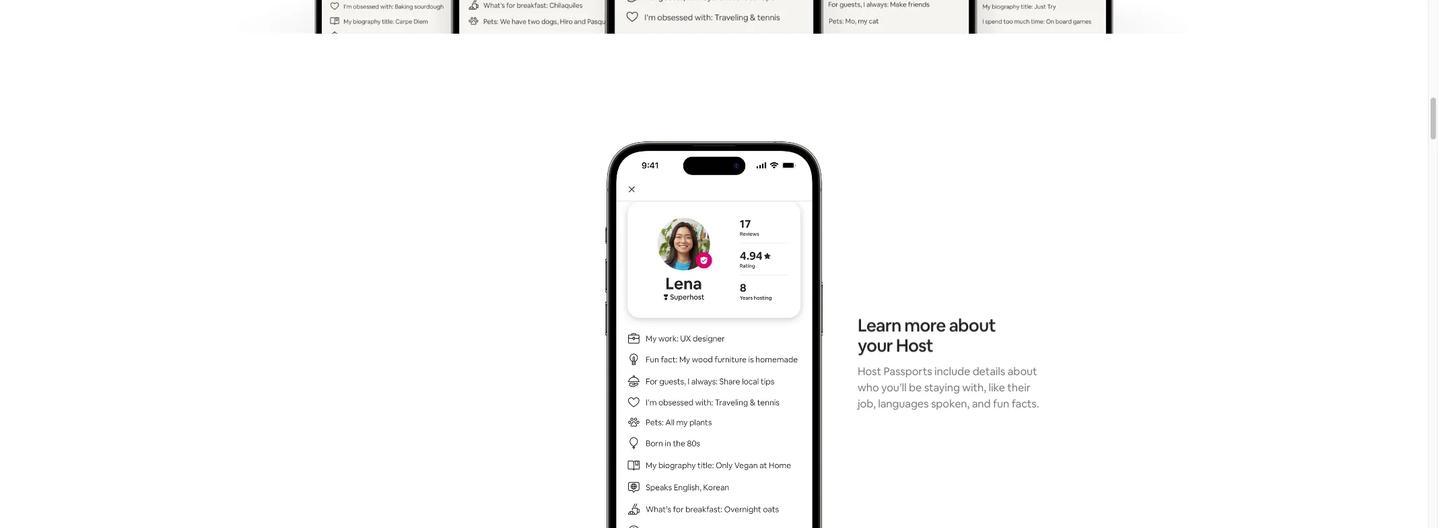 Task type: locate. For each thing, give the bounding box(es) containing it.
0 vertical spatial about
[[949, 314, 996, 337]]

job,
[[858, 397, 876, 411]]

1 vertical spatial about
[[1008, 364, 1038, 379]]

about up the their
[[1008, 364, 1038, 379]]

learn more about your host
[[858, 314, 996, 357]]

include
[[935, 364, 971, 379]]

an animation of 5 phones that fan out, each showing an airbnb rooms listing. in the corner of each listing there is a host passport. the passport opens up to fill the screen and reveal details and fun facts about each host. element
[[229, 0, 1199, 34]]

details
[[973, 364, 1006, 379]]

who
[[858, 381, 879, 395]]

about right more
[[949, 314, 996, 337]]

fun facts.
[[993, 397, 1040, 411]]

host
[[858, 364, 882, 379]]

0 horizontal spatial about
[[949, 314, 996, 337]]

and
[[972, 397, 991, 411]]

your host
[[858, 334, 933, 357]]

about inside host passports include details about who you'll be staying with, like their job, languages spoken, and fun facts.
[[1008, 364, 1038, 379]]

about
[[949, 314, 996, 337], [1008, 364, 1038, 379]]

host passports include details about who you'll be staying with, like their job, languages spoken, and fun facts.
[[858, 364, 1040, 411]]

1 horizontal spatial about
[[1008, 364, 1038, 379]]

their
[[1008, 381, 1031, 395]]

you'll
[[882, 381, 907, 395]]

spoken,
[[931, 397, 970, 411]]



Task type: describe. For each thing, give the bounding box(es) containing it.
be
[[909, 381, 922, 395]]

staying
[[925, 381, 960, 395]]

more
[[905, 314, 946, 337]]

passports
[[884, 364, 933, 379]]

an animation of a phone showing the host passport of a host called lena. the passport scrolls down to show information such as her work as a ux designer and her interest in furniture making, travel, tennis, and more. element
[[605, 141, 823, 528]]

learn
[[858, 314, 902, 337]]

about inside learn more about your host
[[949, 314, 996, 337]]

like
[[989, 381, 1005, 395]]

with,
[[963, 381, 987, 395]]

languages
[[878, 397, 929, 411]]



Task type: vqa. For each thing, say whether or not it's contained in the screenshot.
Payments, pricing, and refunds link on the top
no



